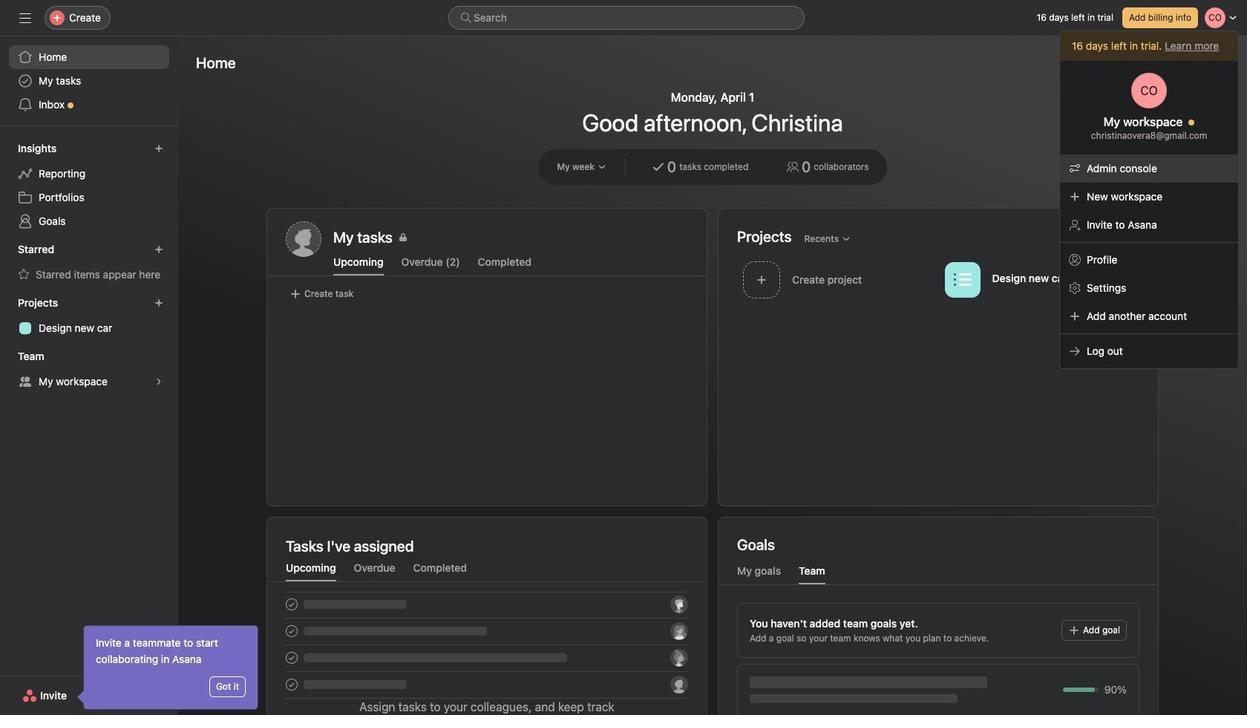 Task type: locate. For each thing, give the bounding box(es) containing it.
insights element
[[0, 135, 178, 236]]

open user profile image
[[1132, 73, 1167, 108]]

hide sidebar image
[[19, 12, 31, 24]]

tooltip
[[79, 626, 258, 709]]

list box
[[449, 6, 805, 30]]

list item
[[737, 257, 939, 302]]

menu item
[[1061, 154, 1239, 183]]

global element
[[0, 36, 178, 126]]

starred element
[[0, 236, 178, 290]]

add profile photo image
[[286, 221, 322, 257]]

new project or portfolio image
[[154, 299, 163, 307]]

projects element
[[0, 290, 178, 343]]



Task type: describe. For each thing, give the bounding box(es) containing it.
list image
[[954, 271, 972, 289]]

add items to starred image
[[154, 245, 163, 254]]

new insights image
[[154, 144, 163, 153]]

teams element
[[0, 343, 178, 397]]

see details, my workspace image
[[154, 377, 163, 386]]



Task type: vqa. For each thing, say whether or not it's contained in the screenshot.
Notified corresponding to updates
no



